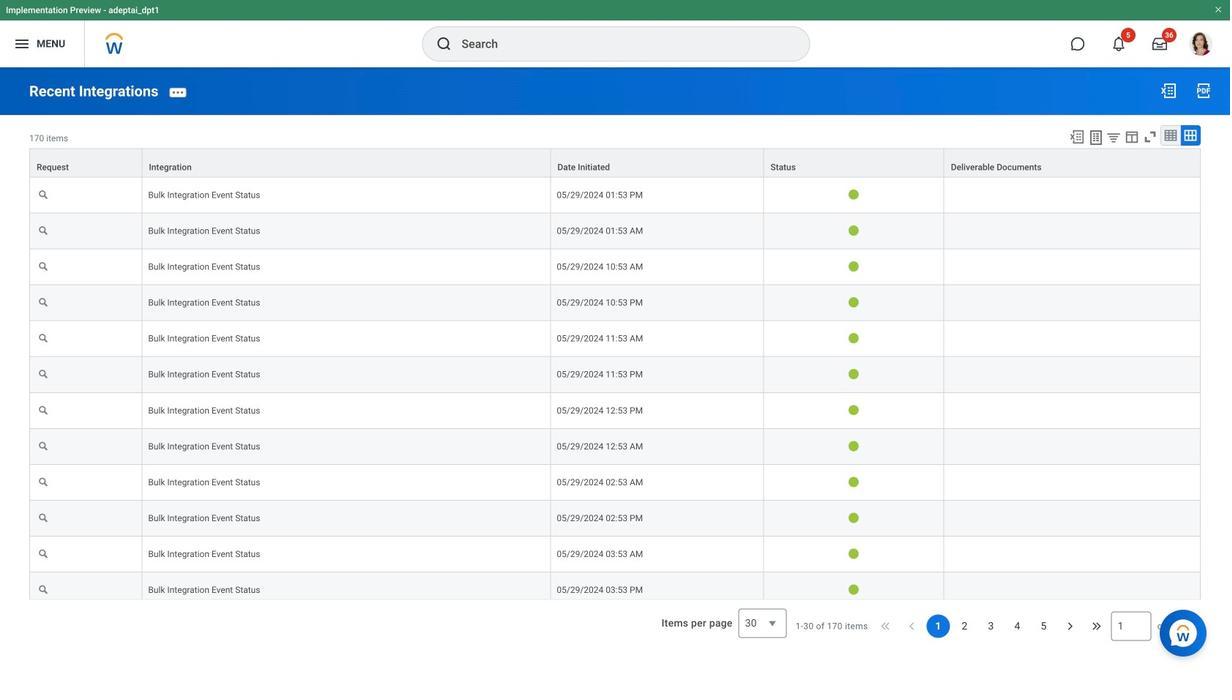 Task type: locate. For each thing, give the bounding box(es) containing it.
5 cell from the top
[[945, 321, 1202, 357]]

2 cell from the top
[[945, 213, 1202, 249]]

export to excel image left view printable version (pdf) icon
[[1161, 82, 1178, 100]]

3 bulk integration event status element from the top
[[148, 259, 260, 272]]

notifications large image
[[1112, 37, 1127, 51]]

list inside pagination element
[[927, 615, 1056, 638]]

expand table image
[[1184, 128, 1199, 143]]

8 cell from the top
[[945, 429, 1202, 465]]

8 bulk integration event status element from the top
[[148, 439, 260, 452]]

close environment banner image
[[1215, 5, 1224, 14]]

10 bulk integration event status element from the top
[[148, 511, 260, 524]]

export to worksheets image
[[1088, 129, 1106, 147]]

7 cell from the top
[[945, 393, 1202, 429]]

bulk integration event status element
[[148, 187, 260, 200], [148, 223, 260, 236], [148, 259, 260, 272], [148, 295, 260, 308], [148, 331, 260, 344], [148, 367, 260, 380], [148, 403, 260, 416], [148, 439, 260, 452], [148, 475, 260, 488], [148, 511, 260, 524], [148, 547, 260, 560], [148, 583, 260, 596]]

0 vertical spatial export to excel image
[[1161, 82, 1178, 100]]

3 completed or processing image from the top
[[849, 549, 860, 560]]

7 row from the top
[[29, 357, 1202, 393]]

chevron 2x right small image
[[1090, 619, 1105, 634]]

search image
[[436, 35, 453, 53]]

row
[[29, 148, 1202, 178], [29, 178, 1202, 213], [29, 213, 1202, 249], [29, 249, 1202, 285], [29, 285, 1202, 321], [29, 321, 1202, 357], [29, 357, 1202, 393], [29, 393, 1202, 429], [29, 429, 1202, 465], [29, 465, 1202, 501], [29, 501, 1202, 537], [29, 537, 1202, 573], [29, 573, 1202, 609]]

13 row from the top
[[29, 573, 1202, 609]]

export to excel image for view printable version (pdf) icon
[[1161, 82, 1178, 100]]

8 completed or processing image from the top
[[849, 513, 860, 524]]

justify image
[[13, 35, 31, 53]]

8 row from the top
[[29, 393, 1202, 429]]

completed or processing image for sixth the bulk integration event status element from the top of the page
[[849, 369, 860, 380]]

cell
[[945, 178, 1202, 213], [945, 213, 1202, 249], [945, 249, 1202, 285], [945, 285, 1202, 321], [945, 321, 1202, 357], [945, 357, 1202, 393], [945, 393, 1202, 429], [945, 429, 1202, 465], [945, 465, 1202, 501], [945, 501, 1202, 537], [945, 537, 1202, 573]]

Search Workday  search field
[[462, 28, 780, 60]]

status
[[796, 621, 869, 633]]

export to excel image
[[1161, 82, 1178, 100], [1070, 129, 1086, 145]]

4 completed or processing image from the top
[[849, 369, 860, 380]]

9 cell from the top
[[945, 465, 1202, 501]]

list
[[927, 615, 1056, 638]]

2 vertical spatial completed or processing image
[[849, 549, 860, 560]]

cell for eighth row from the bottom of the page
[[945, 321, 1202, 357]]

4 row from the top
[[29, 249, 1202, 285]]

1 vertical spatial completed or processing image
[[849, 333, 860, 344]]

toolbar
[[1063, 125, 1202, 148]]

inbox large image
[[1153, 37, 1168, 51]]

1 completed or processing image from the top
[[849, 189, 860, 200]]

12 bulk integration event status element from the top
[[148, 583, 260, 596]]

1 bulk integration event status element from the top
[[148, 187, 260, 200]]

11 cell from the top
[[945, 537, 1202, 573]]

completed or processing image for 8th the bulk integration event status element from the bottom of the page
[[849, 333, 860, 344]]

0 horizontal spatial export to excel image
[[1070, 129, 1086, 145]]

1 vertical spatial export to excel image
[[1070, 129, 1086, 145]]

select to filter grid data image
[[1106, 130, 1122, 145]]

9 bulk integration event status element from the top
[[148, 475, 260, 488]]

chevron right small image
[[1064, 619, 1078, 634]]

completed or processing image for ninth the bulk integration event status element from the bottom of the page
[[849, 297, 860, 308]]

0 vertical spatial completed or processing image
[[849, 261, 860, 272]]

completed or processing image
[[849, 261, 860, 272], [849, 333, 860, 344], [849, 549, 860, 560]]

1 cell from the top
[[945, 178, 1202, 213]]

12 row from the top
[[29, 537, 1202, 573]]

7 completed or processing image from the top
[[849, 477, 860, 488]]

click to view/edit grid preferences image
[[1125, 129, 1141, 145]]

3 cell from the top
[[945, 249, 1202, 285]]

chevron left small image
[[905, 619, 920, 634]]

1 horizontal spatial export to excel image
[[1161, 82, 1178, 100]]

5 row from the top
[[29, 285, 1202, 321]]

1 completed or processing image from the top
[[849, 261, 860, 272]]

completed or processing image for 11th the bulk integration event status element from the bottom of the page
[[849, 225, 860, 236]]

9 completed or processing image from the top
[[849, 585, 860, 596]]

11 row from the top
[[29, 501, 1202, 537]]

completed or processing image
[[849, 189, 860, 200], [849, 225, 860, 236], [849, 297, 860, 308], [849, 369, 860, 380], [849, 405, 860, 416], [849, 441, 860, 452], [849, 477, 860, 488], [849, 513, 860, 524], [849, 585, 860, 596]]

10 cell from the top
[[945, 501, 1202, 537]]

fullscreen image
[[1143, 129, 1159, 145]]

6 cell from the top
[[945, 357, 1202, 393]]

banner
[[0, 0, 1231, 67]]

3 completed or processing image from the top
[[849, 297, 860, 308]]

2 completed or processing image from the top
[[849, 225, 860, 236]]

cell for 6th row from the bottom
[[945, 393, 1202, 429]]

4 bulk integration event status element from the top
[[148, 295, 260, 308]]

2 row from the top
[[29, 178, 1202, 213]]

export to excel image left 'export to worksheets' image
[[1070, 129, 1086, 145]]

cell for 10th row from the bottom
[[945, 249, 1202, 285]]

2 completed or processing image from the top
[[849, 333, 860, 344]]

main content
[[0, 67, 1231, 681]]

6 completed or processing image from the top
[[849, 441, 860, 452]]

5 completed or processing image from the top
[[849, 405, 860, 416]]

completed or processing image for third the bulk integration event status element from the top of the page
[[849, 261, 860, 272]]

4 cell from the top
[[945, 285, 1202, 321]]



Task type: describe. For each thing, give the bounding box(es) containing it.
completed or processing image for 1st the bulk integration event status element from the bottom of the page
[[849, 585, 860, 596]]

pagination element
[[796, 600, 1202, 653]]

chevron 2x left small image
[[879, 619, 894, 634]]

items per page element
[[660, 600, 787, 647]]

profile logan mcneil image
[[1190, 32, 1213, 59]]

Choose an option text field
[[739, 609, 787, 638]]

10 row from the top
[[29, 465, 1202, 501]]

7 bulk integration event status element from the top
[[148, 403, 260, 416]]

cell for 11th row from the bottom
[[945, 213, 1202, 249]]

view printable version (pdf) image
[[1196, 82, 1213, 100]]

cell for 4th row from the bottom of the page
[[945, 465, 1202, 501]]

cell for ninth row from the top of the page
[[945, 429, 1202, 465]]

completed or processing image for second the bulk integration event status element from the bottom
[[849, 549, 860, 560]]

6 row from the top
[[29, 321, 1202, 357]]

completed or processing image for seventh the bulk integration event status element from the top of the page
[[849, 405, 860, 416]]

status inside pagination element
[[796, 621, 869, 633]]

6 bulk integration event status element from the top
[[148, 367, 260, 380]]

completed or processing image for third the bulk integration event status element from the bottom
[[849, 513, 860, 524]]

cell for 2nd row
[[945, 178, 1202, 213]]

export to excel image for 'export to worksheets' image
[[1070, 129, 1086, 145]]

Go to page number text field
[[1112, 612, 1152, 641]]

table image
[[1164, 128, 1179, 143]]

cell for seventh row from the bottom of the page
[[945, 357, 1202, 393]]

5 bulk integration event status element from the top
[[148, 331, 260, 344]]

completed or processing image for 5th the bulk integration event status element from the bottom of the page
[[849, 441, 860, 452]]

cell for second row from the bottom of the page
[[945, 537, 1202, 573]]

2 bulk integration event status element from the top
[[148, 223, 260, 236]]

cell for 11th row from the top of the page
[[945, 501, 1202, 537]]

completed or processing image for ninth the bulk integration event status element from the top
[[849, 477, 860, 488]]

9 row from the top
[[29, 429, 1202, 465]]

completed or processing image for 1st the bulk integration event status element from the top of the page
[[849, 189, 860, 200]]

11 bulk integration event status element from the top
[[148, 547, 260, 560]]

3 row from the top
[[29, 213, 1202, 249]]

cell for 9th row from the bottom of the page
[[945, 285, 1202, 321]]

1 row from the top
[[29, 148, 1202, 178]]



Task type: vqa. For each thing, say whether or not it's contained in the screenshot.
3rd cell
yes



